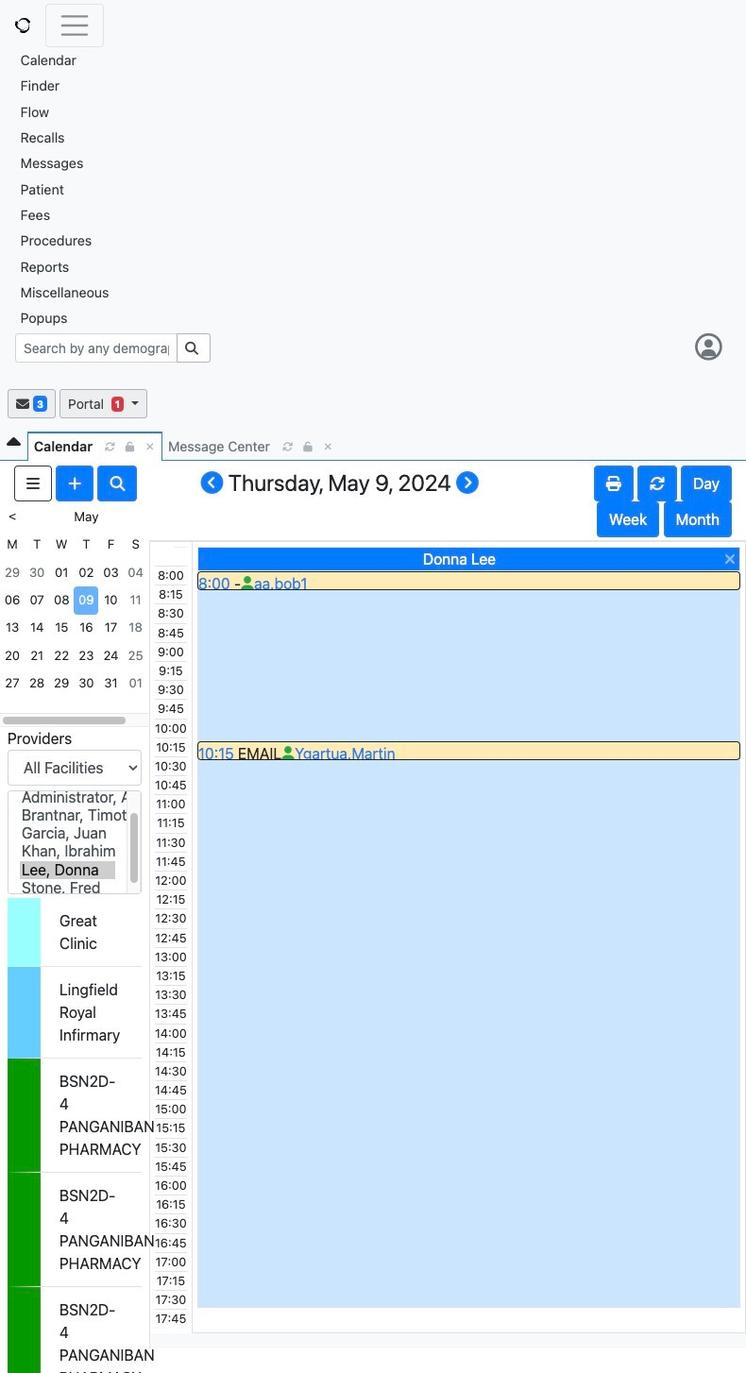 Task type: describe. For each thing, give the bounding box(es) containing it.
Search by any demographics text field
[[15, 333, 178, 362]]

toggle the patient panel image
[[7, 431, 21, 454]]

current user image
[[692, 334, 726, 361]]

search for patient by entering whole or part of any demographics field information image
[[185, 342, 202, 355]]



Task type: locate. For each thing, give the bounding box(es) containing it.
main menu logo image
[[15, 18, 30, 33]]

envelope image
[[16, 397, 29, 410]]

toggle navigation image
[[58, 8, 92, 42]]



